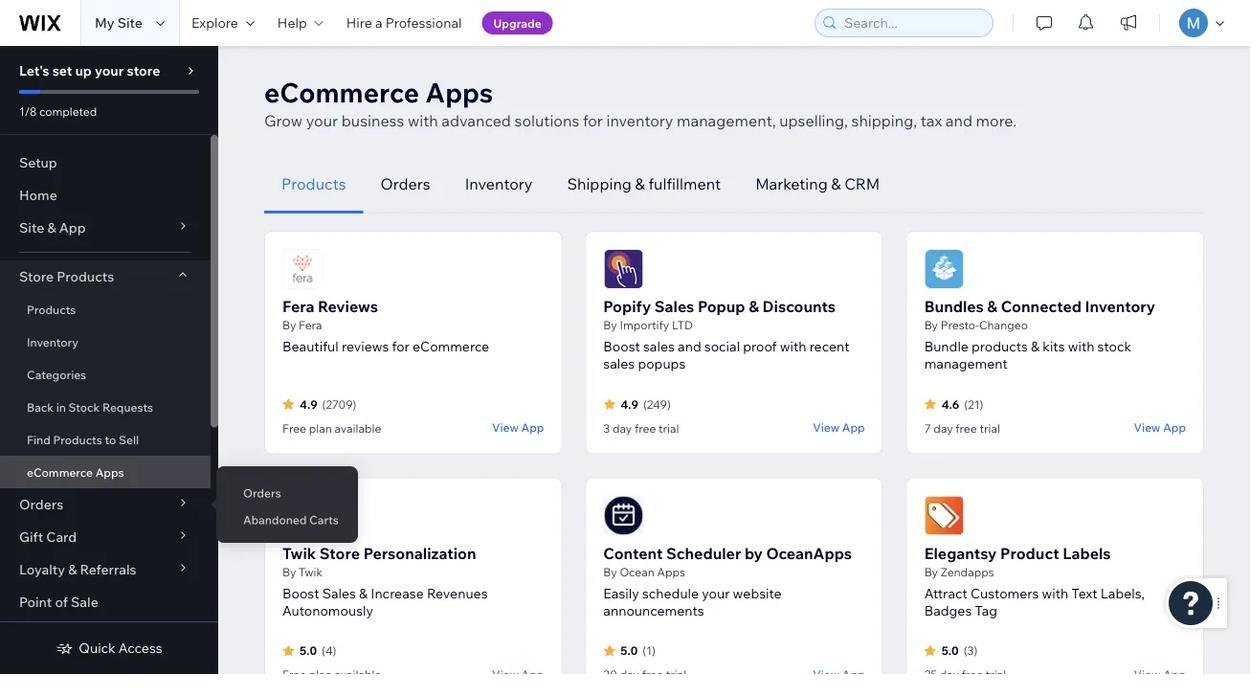Task type: vqa. For each thing, say whether or not it's contained in the screenshot.


Task type: describe. For each thing, give the bounding box(es) containing it.
orders button
[[0, 489, 211, 521]]

view app button for fera reviews
[[492, 419, 544, 436]]

1 horizontal spatial site
[[117, 14, 143, 31]]

customers
[[971, 585, 1040, 602]]

attract
[[925, 585, 968, 602]]

of
[[55, 594, 68, 611]]

1 vertical spatial sales
[[604, 355, 635, 372]]

increase
[[371, 585, 424, 602]]

view for popify sales popup & discounts
[[813, 420, 840, 435]]

& left kits in the right bottom of the page
[[1032, 338, 1040, 355]]

shipping & fulfillment button
[[550, 155, 739, 214]]

1 vertical spatial twik
[[299, 565, 323, 579]]

product
[[1001, 544, 1060, 563]]

sell
[[119, 432, 139, 447]]

view app for fera reviews
[[492, 420, 544, 435]]

gift
[[19, 529, 43, 545]]

a
[[375, 14, 383, 31]]

by inside fera reviews by fera beautiful reviews for ecommerce
[[283, 318, 296, 332]]

view for fera reviews
[[492, 420, 519, 435]]

let's
[[19, 62, 49, 79]]

ecommerce apps
[[27, 465, 124, 479]]

by inside bundles & connected inventory by presto-changeo bundle products & kits with stock management
[[925, 318, 939, 332]]

connected
[[1002, 297, 1082, 316]]

announcements
[[604, 602, 705, 619]]

view app button for popify sales popup & discounts
[[813, 419, 866, 436]]

grow
[[264, 111, 303, 130]]

4.6
[[942, 397, 960, 411]]

view for bundles & connected inventory
[[1135, 420, 1161, 435]]

back in stock requests
[[27, 400, 153, 414]]

apps for ecommerce apps
[[96, 465, 124, 479]]

store
[[127, 62, 160, 79]]

changeo
[[980, 318, 1029, 332]]

point
[[19, 594, 52, 611]]

shipping
[[567, 174, 632, 193]]

in
[[56, 400, 66, 414]]

inventory for inventory link
[[27, 335, 78, 349]]

bundles & connected inventory by presto-changeo bundle products & kits with stock management
[[925, 297, 1156, 372]]

more.
[[977, 111, 1017, 130]]

bundles & connected inventory icon image
[[925, 249, 965, 289]]

back in stock requests link
[[0, 391, 211, 423]]

products up ecommerce apps
[[53, 432, 102, 447]]

inventory button
[[448, 155, 550, 214]]

your for ecommerce
[[306, 111, 338, 130]]

fera reviews icon image
[[283, 249, 323, 289]]

view app for popify sales popup & discounts
[[813, 420, 866, 435]]

store products
[[19, 268, 114, 285]]

categories link
[[0, 358, 211, 391]]

ecommerce apps link
[[0, 456, 211, 489]]

proof
[[744, 338, 777, 355]]

point of sale
[[19, 594, 98, 611]]

store inside twik store personalization by twik boost sales & increase revenues autonomously
[[320, 544, 360, 563]]

site & app button
[[0, 212, 211, 244]]

1/8
[[19, 104, 37, 118]]

schedule
[[643, 585, 699, 602]]

social
[[705, 338, 741, 355]]

& inside "button"
[[636, 174, 645, 193]]

quick
[[79, 640, 116, 657]]

0 vertical spatial twik
[[283, 544, 316, 563]]

by inside twik store personalization by twik boost sales & increase revenues autonomously
[[283, 565, 296, 579]]

elegantsy product labels icon image
[[925, 496, 965, 536]]

tab list containing products
[[264, 155, 1205, 214]]

twik store personalization icon image
[[283, 496, 323, 536]]

5.0 for twik
[[300, 644, 317, 658]]

orders button
[[364, 155, 448, 214]]

orders for orders button
[[381, 174, 431, 193]]

elegantsy product labels by zendapps attract customers with text labels, badges tag
[[925, 544, 1146, 619]]

site & app
[[19, 219, 86, 236]]

loyalty & referrals
[[19, 561, 137, 578]]

home link
[[0, 179, 211, 212]]

by inside elegantsy product labels by zendapps attract customers with text labels, badges tag
[[925, 565, 939, 579]]

& right loyalty
[[68, 561, 77, 578]]

gift card button
[[0, 521, 211, 554]]

requests
[[103, 400, 153, 414]]

find products to sell link
[[0, 423, 211, 456]]

content
[[604, 544, 663, 563]]

popify sales popup & discounts icon image
[[604, 249, 644, 289]]

fulfillment
[[649, 174, 721, 193]]

orders for orders dropdown button
[[19, 496, 63, 513]]

products inside 'button'
[[282, 174, 346, 193]]

your inside content scheduler by oceanapps by ocean apps easily schedule your website announcements
[[702, 585, 730, 602]]

fera reviews by fera beautiful reviews for ecommerce
[[283, 297, 490, 355]]

ltd
[[672, 318, 694, 332]]

trial for &
[[980, 421, 1001, 435]]

sales inside twik store personalization by twik boost sales & increase revenues autonomously
[[322, 585, 356, 602]]

importify
[[620, 318, 670, 332]]

for inside fera reviews by fera beautiful reviews for ecommerce
[[392, 338, 410, 355]]

upgrade button
[[482, 11, 553, 34]]

4.9 (249)
[[621, 397, 671, 411]]

advanced
[[442, 111, 511, 130]]

gift card
[[19, 529, 77, 545]]

scheduler
[[667, 544, 742, 563]]

app for bundles & connected inventory
[[1164, 420, 1187, 435]]

boost inside popify sales popup & discounts by importify ltd boost sales and social proof with recent sales popups
[[604, 338, 641, 355]]

tag
[[976, 602, 998, 619]]

app for fera reviews
[[522, 420, 544, 435]]

find
[[27, 432, 51, 447]]

my site
[[95, 14, 143, 31]]

trial for sales
[[659, 421, 680, 435]]

products
[[972, 338, 1029, 355]]

popify
[[604, 297, 652, 316]]

free for bundles
[[956, 421, 978, 435]]

badges
[[925, 602, 972, 619]]

discounts
[[763, 297, 836, 316]]

back
[[27, 400, 54, 414]]

day for bundles
[[934, 421, 954, 435]]

presto-
[[941, 318, 980, 332]]

zendapps
[[941, 565, 995, 579]]

available
[[335, 421, 382, 435]]

explore
[[191, 14, 238, 31]]

5.0 (4)
[[300, 644, 337, 658]]

business
[[342, 111, 405, 130]]

referrals
[[80, 561, 137, 578]]

store inside dropdown button
[[19, 268, 54, 285]]

with inside ecommerce apps grow your business with advanced solutions for inventory management, upselling, shipping, tax and more.
[[408, 111, 438, 130]]

up
[[75, 62, 92, 79]]

for inside ecommerce apps grow your business with advanced solutions for inventory management, upselling, shipping, tax and more.
[[583, 111, 603, 130]]

free for popify
[[635, 421, 656, 435]]

let's set up your store
[[19, 62, 160, 79]]

website
[[733, 585, 782, 602]]

inventory
[[607, 111, 674, 130]]

shipping & fulfillment
[[567, 174, 721, 193]]



Task type: locate. For each thing, give the bounding box(es) containing it.
0 horizontal spatial boost
[[283, 585, 319, 602]]

management
[[925, 355, 1009, 372]]

Search... field
[[839, 10, 988, 36]]

twik down twik store personalization icon
[[283, 544, 316, 563]]

(249)
[[644, 397, 671, 411]]

labels
[[1063, 544, 1112, 563]]

app inside the 'site & app' popup button
[[59, 219, 86, 236]]

1 4.9 from the left
[[300, 397, 318, 411]]

site right my
[[117, 14, 143, 31]]

content scheduler by oceanapps icon image
[[604, 496, 644, 536]]

0 horizontal spatial store
[[19, 268, 54, 285]]

1 horizontal spatial day
[[934, 421, 954, 435]]

hire
[[346, 14, 372, 31]]

sales
[[644, 338, 675, 355], [604, 355, 635, 372]]

day
[[613, 421, 632, 435], [934, 421, 954, 435]]

ecommerce apps grow your business with advanced solutions for inventory management, upselling, shipping, tax and more.
[[264, 75, 1017, 130]]

1 horizontal spatial store
[[320, 544, 360, 563]]

ecommerce inside fera reviews by fera beautiful reviews for ecommerce
[[413, 338, 490, 355]]

2 horizontal spatial 5.0
[[942, 644, 959, 658]]

site inside the 'site & app' popup button
[[19, 219, 44, 236]]

2 4.9 from the left
[[621, 397, 639, 411]]

ecommerce down the find
[[27, 465, 93, 479]]

2 horizontal spatial view
[[1135, 420, 1161, 435]]

apps inside ecommerce apps link
[[96, 465, 124, 479]]

and down ltd
[[678, 338, 702, 355]]

orders down business
[[381, 174, 431, 193]]

and right tax
[[946, 111, 973, 130]]

help
[[278, 14, 307, 31]]

with left text
[[1043, 585, 1069, 602]]

view app for bundles & connected inventory
[[1135, 420, 1187, 435]]

4.9
[[300, 397, 318, 411], [621, 397, 639, 411]]

1/8 completed
[[19, 104, 97, 118]]

1 horizontal spatial free
[[956, 421, 978, 435]]

by up beautiful
[[283, 318, 296, 332]]

2 view app button from the left
[[813, 419, 866, 436]]

3 view from the left
[[1135, 420, 1161, 435]]

1 vertical spatial sales
[[322, 585, 356, 602]]

1 vertical spatial for
[[392, 338, 410, 355]]

inventory down advanced
[[465, 174, 533, 193]]

products link
[[0, 293, 211, 326]]

sales up autonomously
[[322, 585, 356, 602]]

1 horizontal spatial sales
[[655, 297, 695, 316]]

1 vertical spatial inventory
[[1086, 297, 1156, 316]]

2 vertical spatial inventory
[[27, 335, 78, 349]]

products up products link at the left
[[57, 268, 114, 285]]

1 5.0 from the left
[[300, 644, 317, 658]]

apps up schedule
[[658, 565, 686, 579]]

management,
[[677, 111, 776, 130]]

0 horizontal spatial and
[[678, 338, 702, 355]]

products down grow
[[282, 174, 346, 193]]

by up attract
[[925, 565, 939, 579]]

1 horizontal spatial 4.9
[[621, 397, 639, 411]]

sale
[[71, 594, 98, 611]]

hire a professional
[[346, 14, 462, 31]]

1 day from the left
[[613, 421, 632, 435]]

elegantsy
[[925, 544, 998, 563]]

trial down (21) on the right bottom
[[980, 421, 1001, 435]]

products inside dropdown button
[[57, 268, 114, 285]]

beautiful
[[283, 338, 339, 355]]

0 horizontal spatial 4.9
[[300, 397, 318, 411]]

& inside twik store personalization by twik boost sales & increase revenues autonomously
[[359, 585, 368, 602]]

inventory up categories
[[27, 335, 78, 349]]

0 vertical spatial store
[[19, 268, 54, 285]]

quick access
[[79, 640, 163, 657]]

with inside popify sales popup & discounts by importify ltd boost sales and social proof with recent sales popups
[[780, 338, 807, 355]]

inventory up stock
[[1086, 297, 1156, 316]]

1 vertical spatial ecommerce
[[413, 338, 490, 355]]

& left crm
[[832, 174, 842, 193]]

view app button for bundles & connected inventory
[[1135, 419, 1187, 436]]

content scheduler by oceanapps by ocean apps easily schedule your website announcements
[[604, 544, 853, 619]]

0 horizontal spatial apps
[[96, 465, 124, 479]]

1 horizontal spatial and
[[946, 111, 973, 130]]

0 vertical spatial and
[[946, 111, 973, 130]]

5.0 (1)
[[621, 644, 656, 658]]

apps down to
[[96, 465, 124, 479]]

5.0 left (3)
[[942, 644, 959, 658]]

2 view from the left
[[813, 420, 840, 435]]

upselling,
[[780, 111, 849, 130]]

with right kits in the right bottom of the page
[[1069, 338, 1095, 355]]

recent
[[810, 338, 850, 355]]

to
[[105, 432, 116, 447]]

1 vertical spatial boost
[[283, 585, 319, 602]]

app
[[59, 219, 86, 236], [522, 420, 544, 435], [843, 420, 866, 435], [1164, 420, 1187, 435]]

by inside content scheduler by oceanapps by ocean apps easily schedule your website announcements
[[604, 565, 618, 579]]

store down twik store personalization icon
[[320, 544, 360, 563]]

app for popify sales popup & discounts
[[843, 420, 866, 435]]

2 horizontal spatial view app button
[[1135, 419, 1187, 436]]

store down site & app
[[19, 268, 54, 285]]

0 vertical spatial sales
[[644, 338, 675, 355]]

2 vertical spatial apps
[[658, 565, 686, 579]]

3 5.0 from the left
[[942, 644, 959, 658]]

twik up autonomously
[[299, 565, 323, 579]]

apps
[[426, 75, 493, 109], [96, 465, 124, 479], [658, 565, 686, 579]]

0 horizontal spatial view
[[492, 420, 519, 435]]

0 horizontal spatial view app button
[[492, 419, 544, 436]]

inventory link
[[0, 326, 211, 358]]

boost
[[604, 338, 641, 355], [283, 585, 319, 602]]

site down home
[[19, 219, 44, 236]]

1 horizontal spatial view app button
[[813, 419, 866, 436]]

3
[[604, 421, 610, 435]]

2 horizontal spatial inventory
[[1086, 297, 1156, 316]]

2 day from the left
[[934, 421, 954, 435]]

4.9 (2709)
[[300, 397, 357, 411]]

1 horizontal spatial view app
[[813, 420, 866, 435]]

0 horizontal spatial your
[[95, 62, 124, 79]]

1 horizontal spatial boost
[[604, 338, 641, 355]]

1 horizontal spatial trial
[[980, 421, 1001, 435]]

1 view from the left
[[492, 420, 519, 435]]

ecommerce right reviews
[[413, 338, 490, 355]]

find products to sell
[[27, 432, 139, 447]]

store
[[19, 268, 54, 285], [320, 544, 360, 563]]

products button
[[264, 155, 364, 214]]

1 vertical spatial fera
[[299, 318, 322, 332]]

0 vertical spatial boost
[[604, 338, 641, 355]]

1 horizontal spatial orders
[[381, 174, 431, 193]]

upgrade
[[494, 16, 542, 30]]

0 horizontal spatial inventory
[[27, 335, 78, 349]]

0 horizontal spatial free
[[635, 421, 656, 435]]

free down 4.6 (21)
[[956, 421, 978, 435]]

products down store products
[[27, 302, 76, 317]]

4.6 (21)
[[942, 397, 984, 411]]

your right grow
[[306, 111, 338, 130]]

1 vertical spatial and
[[678, 338, 702, 355]]

1 view app from the left
[[492, 420, 544, 435]]

by up "bundle"
[[925, 318, 939, 332]]

0 horizontal spatial for
[[392, 338, 410, 355]]

(2709)
[[322, 397, 357, 411]]

and inside popify sales popup & discounts by importify ltd boost sales and social proof with recent sales popups
[[678, 338, 702, 355]]

store products button
[[0, 261, 211, 293]]

trial down (249)
[[659, 421, 680, 435]]

1 vertical spatial apps
[[96, 465, 124, 479]]

by up autonomously
[[283, 565, 296, 579]]

1 vertical spatial your
[[306, 111, 338, 130]]

2 vertical spatial ecommerce
[[27, 465, 93, 479]]

4.9 up 3 day free trial
[[621, 397, 639, 411]]

card
[[46, 529, 77, 545]]

fera down fera reviews icon on the left of page
[[283, 297, 315, 316]]

tab list
[[264, 155, 1205, 214]]

2 horizontal spatial apps
[[658, 565, 686, 579]]

0 vertical spatial sales
[[655, 297, 695, 316]]

ecommerce inside ecommerce apps grow your business with advanced solutions for inventory management, upselling, shipping, tax and more.
[[264, 75, 420, 109]]

5.0 left (1)
[[621, 644, 638, 658]]

5.0 for elegantsy
[[942, 644, 959, 658]]

with inside bundles & connected inventory by presto-changeo bundle products & kits with stock management
[[1069, 338, 1095, 355]]

by down popify
[[604, 318, 618, 332]]

crm
[[845, 174, 881, 193]]

2 view app from the left
[[813, 420, 866, 435]]

reviews
[[342, 338, 389, 355]]

0 horizontal spatial day
[[613, 421, 632, 435]]

2 trial from the left
[[980, 421, 1001, 435]]

point of sale link
[[0, 586, 211, 619]]

4.9 for fera
[[300, 397, 318, 411]]

1 horizontal spatial view
[[813, 420, 840, 435]]

1 view app button from the left
[[492, 419, 544, 436]]

view
[[492, 420, 519, 435], [813, 420, 840, 435], [1135, 420, 1161, 435]]

3 view app from the left
[[1135, 420, 1187, 435]]

day for popify
[[613, 421, 632, 435]]

(1)
[[643, 644, 656, 658]]

quick access button
[[56, 640, 163, 657]]

free
[[635, 421, 656, 435], [956, 421, 978, 435]]

popify sales popup & discounts by importify ltd boost sales and social proof with recent sales popups
[[604, 297, 850, 372]]

(21)
[[965, 397, 984, 411]]

0 vertical spatial fera
[[283, 297, 315, 316]]

2 horizontal spatial view app
[[1135, 420, 1187, 435]]

1 horizontal spatial 5.0
[[621, 644, 638, 658]]

your
[[95, 62, 124, 79], [306, 111, 338, 130], [702, 585, 730, 602]]

& left increase
[[359, 585, 368, 602]]

marketing
[[756, 174, 828, 193]]

sales left popups
[[604, 355, 635, 372]]

sidebar element
[[0, 46, 218, 674]]

products
[[282, 174, 346, 193], [57, 268, 114, 285], [27, 302, 76, 317], [53, 432, 102, 447]]

ecommerce for ecommerce apps
[[27, 465, 93, 479]]

0 horizontal spatial orders
[[19, 496, 63, 513]]

your inside "sidebar" 'element'
[[95, 62, 124, 79]]

& inside button
[[832, 174, 842, 193]]

sales inside popify sales popup & discounts by importify ltd boost sales and social proof with recent sales popups
[[655, 297, 695, 316]]

boost down 'importify'
[[604, 338, 641, 355]]

0 horizontal spatial sales
[[604, 355, 635, 372]]

sales up popups
[[644, 338, 675, 355]]

2 vertical spatial your
[[702, 585, 730, 602]]

tax
[[921, 111, 943, 130]]

4.9 up the plan
[[300, 397, 318, 411]]

boost inside twik store personalization by twik boost sales & increase revenues autonomously
[[283, 585, 319, 602]]

1 vertical spatial store
[[320, 544, 360, 563]]

apps up advanced
[[426, 75, 493, 109]]

0 horizontal spatial 5.0
[[300, 644, 317, 658]]

1 trial from the left
[[659, 421, 680, 435]]

orders up gift card
[[19, 496, 63, 513]]

with right business
[[408, 111, 438, 130]]

0 horizontal spatial trial
[[659, 421, 680, 435]]

3 day free trial
[[604, 421, 680, 435]]

& right popup
[[749, 297, 760, 316]]

1 horizontal spatial apps
[[426, 75, 493, 109]]

ecommerce for ecommerce apps grow your business with advanced solutions for inventory management, upselling, shipping, tax and more.
[[264, 75, 420, 109]]

my
[[95, 14, 114, 31]]

your right 'up'
[[95, 62, 124, 79]]

2 5.0 from the left
[[621, 644, 638, 658]]

2 free from the left
[[956, 421, 978, 435]]

0 vertical spatial your
[[95, 62, 124, 79]]

marketing & crm button
[[739, 155, 898, 214]]

setup
[[19, 154, 57, 171]]

popups
[[638, 355, 686, 372]]

5.0 left (4) in the bottom left of the page
[[300, 644, 317, 658]]

day right 3
[[613, 421, 632, 435]]

0 vertical spatial orders
[[381, 174, 431, 193]]

0 vertical spatial apps
[[426, 75, 493, 109]]

by up easily
[[604, 565, 618, 579]]

1 vertical spatial site
[[19, 219, 44, 236]]

by inside popify sales popup & discounts by importify ltd boost sales and social proof with recent sales popups
[[604, 318, 618, 332]]

orders inside dropdown button
[[19, 496, 63, 513]]

your for let's
[[95, 62, 124, 79]]

inventory inside button
[[465, 174, 533, 193]]

bundles
[[925, 297, 984, 316]]

autonomously
[[283, 602, 374, 619]]

7 day free trial
[[925, 421, 1001, 435]]

with inside elegantsy product labels by zendapps attract customers with text labels, badges tag
[[1043, 585, 1069, 602]]

and inside ecommerce apps grow your business with advanced solutions for inventory management, upselling, shipping, tax and more.
[[946, 111, 973, 130]]

5.0 for content
[[621, 644, 638, 658]]

for right solutions
[[583, 111, 603, 130]]

home
[[19, 187, 57, 204]]

0 vertical spatial inventory
[[465, 174, 533, 193]]

fera up beautiful
[[299, 318, 322, 332]]

(3)
[[964, 644, 978, 658]]

loyalty & referrals button
[[0, 554, 211, 586]]

apps for ecommerce apps grow your business with advanced solutions for inventory management, upselling, shipping, tax and more.
[[426, 75, 493, 109]]

your left website
[[702, 585, 730, 602]]

view app
[[492, 420, 544, 435], [813, 420, 866, 435], [1135, 420, 1187, 435]]

day right 7
[[934, 421, 954, 435]]

& up changeo
[[988, 297, 998, 316]]

1 horizontal spatial inventory
[[465, 174, 533, 193]]

0 vertical spatial site
[[117, 14, 143, 31]]

inventory inside bundles & connected inventory by presto-changeo bundle products & kits with stock management
[[1086, 297, 1156, 316]]

with right proof
[[780, 338, 807, 355]]

apps inside content scheduler by oceanapps by ocean apps easily schedule your website announcements
[[658, 565, 686, 579]]

1 free from the left
[[635, 421, 656, 435]]

3 view app button from the left
[[1135, 419, 1187, 436]]

0 vertical spatial ecommerce
[[264, 75, 420, 109]]

ecommerce inside "sidebar" 'element'
[[27, 465, 93, 479]]

view app button
[[492, 419, 544, 436], [813, 419, 866, 436], [1135, 419, 1187, 436]]

sales up ltd
[[655, 297, 695, 316]]

4.9 for popify
[[621, 397, 639, 411]]

for right reviews
[[392, 338, 410, 355]]

1 horizontal spatial your
[[306, 111, 338, 130]]

& right shipping
[[636, 174, 645, 193]]

0 vertical spatial for
[[583, 111, 603, 130]]

boost up autonomously
[[283, 585, 319, 602]]

inventory for inventory button
[[465, 174, 533, 193]]

marketing & crm
[[756, 174, 881, 193]]

0 horizontal spatial view app
[[492, 420, 544, 435]]

1 horizontal spatial sales
[[644, 338, 675, 355]]

1 horizontal spatial for
[[583, 111, 603, 130]]

apps inside ecommerce apps grow your business with advanced solutions for inventory management, upselling, shipping, tax and more.
[[426, 75, 493, 109]]

ecommerce
[[264, 75, 420, 109], [413, 338, 490, 355], [27, 465, 93, 479]]

your inside ecommerce apps grow your business with advanced solutions for inventory management, upselling, shipping, tax and more.
[[306, 111, 338, 130]]

0 horizontal spatial site
[[19, 219, 44, 236]]

0 horizontal spatial sales
[[322, 585, 356, 602]]

ecommerce up business
[[264, 75, 420, 109]]

5.0 (3)
[[942, 644, 978, 658]]

1 vertical spatial orders
[[19, 496, 63, 513]]

& down home
[[47, 219, 56, 236]]

inventory inside "sidebar" 'element'
[[27, 335, 78, 349]]

& inside popify sales popup & discounts by importify ltd boost sales and social proof with recent sales popups
[[749, 297, 760, 316]]

free down 4.9 (249)
[[635, 421, 656, 435]]

orders inside button
[[381, 174, 431, 193]]

help button
[[266, 0, 335, 46]]

set
[[52, 62, 72, 79]]

2 horizontal spatial your
[[702, 585, 730, 602]]

loyalty
[[19, 561, 65, 578]]

professional
[[386, 14, 462, 31]]



